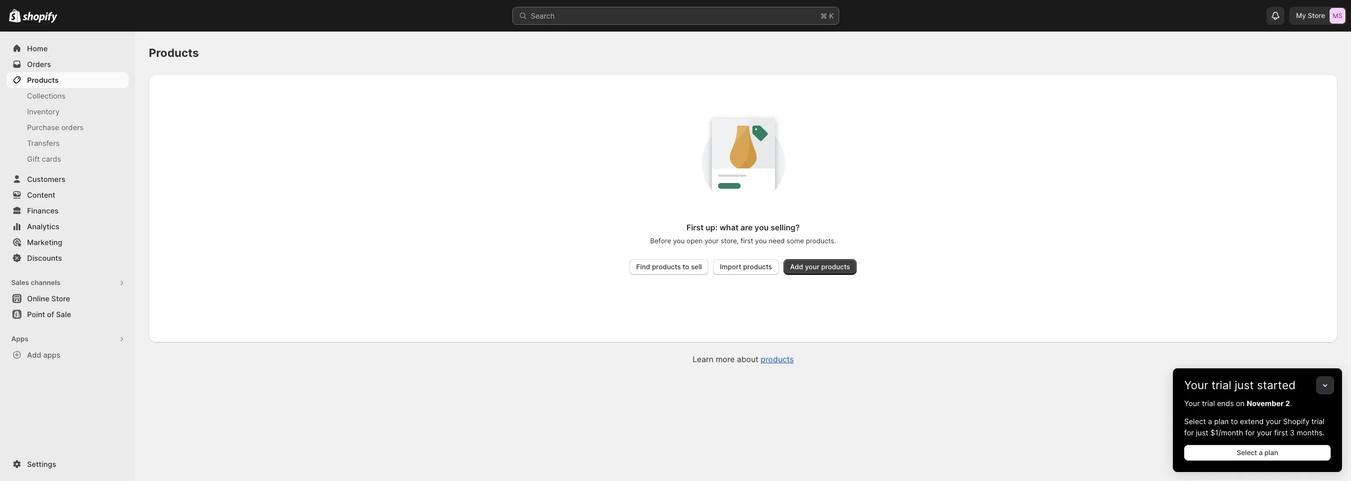 Task type: vqa. For each thing, say whether or not it's contained in the screenshot.
the left checkouts
no



Task type: locate. For each thing, give the bounding box(es) containing it.
plan inside select a plan to extend your shopify trial for just $1/month for your first 3 months.
[[1215, 417, 1229, 426]]

you left open
[[673, 237, 685, 245]]

a down select a plan to extend your shopify trial for just $1/month for your first 3 months.
[[1259, 449, 1263, 457]]

for
[[1185, 429, 1194, 438], [1246, 429, 1255, 438]]

0 horizontal spatial for
[[1185, 429, 1194, 438]]

discounts link
[[7, 250, 129, 266]]

sell
[[691, 263, 702, 271]]

plan down select a plan to extend your shopify trial for just $1/month for your first 3 months.
[[1265, 449, 1279, 457]]

plan for select a plan to extend your shopify trial for just $1/month for your first 3 months.
[[1215, 417, 1229, 426]]

0 vertical spatial store
[[1308, 11, 1326, 20]]

collections link
[[7, 88, 129, 104]]

0 vertical spatial plan
[[1215, 417, 1229, 426]]

purchase orders link
[[7, 120, 129, 135]]

first inside select a plan to extend your shopify trial for just $1/month for your first 3 months.
[[1275, 429, 1288, 438]]

1 horizontal spatial to
[[1231, 417, 1238, 426]]

products right import at the right of the page
[[743, 263, 772, 271]]

select
[[1185, 417, 1206, 426], [1237, 449, 1257, 457]]

0 vertical spatial just
[[1235, 379, 1254, 392]]

1 vertical spatial trial
[[1202, 399, 1215, 408]]

0 horizontal spatial select
[[1185, 417, 1206, 426]]

store right 'my'
[[1308, 11, 1326, 20]]

1 vertical spatial first
[[1275, 429, 1288, 438]]

store up sale
[[51, 294, 70, 303]]

products link
[[7, 72, 129, 88]]

your inside "link"
[[805, 263, 820, 271]]

shopify image
[[9, 9, 21, 23], [23, 12, 58, 23]]

1 vertical spatial products
[[27, 76, 59, 85]]

months.
[[1297, 429, 1325, 438]]

just left $1/month
[[1196, 429, 1209, 438]]

trial inside dropdown button
[[1212, 379, 1232, 392]]

add
[[790, 263, 803, 271], [27, 351, 41, 360]]

2 for from the left
[[1246, 429, 1255, 438]]

gift cards link
[[7, 151, 129, 167]]

1 horizontal spatial plan
[[1265, 449, 1279, 457]]

to up $1/month
[[1231, 417, 1238, 426]]

select for select a plan to extend your shopify trial for just $1/month for your first 3 months.
[[1185, 417, 1206, 426]]

add down some
[[790, 263, 803, 271]]

what
[[720, 223, 739, 232]]

add apps button
[[7, 347, 129, 363]]

add inside "link"
[[790, 263, 803, 271]]

0 vertical spatial your
[[1185, 379, 1209, 392]]

home
[[27, 44, 48, 53]]

0 horizontal spatial products
[[27, 76, 59, 85]]

products
[[149, 46, 199, 60], [27, 76, 59, 85]]

1 horizontal spatial add
[[790, 263, 803, 271]]

sale
[[56, 310, 71, 319]]

extend
[[1240, 417, 1264, 426]]

products inside button
[[743, 263, 772, 271]]

1 vertical spatial to
[[1231, 417, 1238, 426]]

0 horizontal spatial plan
[[1215, 417, 1229, 426]]

1 horizontal spatial for
[[1246, 429, 1255, 438]]

a for select a plan to extend your shopify trial for just $1/month for your first 3 months.
[[1208, 417, 1213, 426]]

your down products. on the right of page
[[805, 263, 820, 271]]

0 vertical spatial add
[[790, 263, 803, 271]]

more
[[716, 355, 735, 364]]

1 vertical spatial select
[[1237, 449, 1257, 457]]

settings link
[[7, 457, 129, 472]]

collections
[[27, 91, 66, 100]]

point of sale
[[27, 310, 71, 319]]

plan
[[1215, 417, 1229, 426], [1265, 449, 1279, 457]]

my store
[[1297, 11, 1326, 20]]

1 vertical spatial plan
[[1265, 449, 1279, 457]]

1 for from the left
[[1185, 429, 1194, 438]]

select a plan link
[[1185, 445, 1331, 461]]

0 horizontal spatial add
[[27, 351, 41, 360]]

to left the sell
[[683, 263, 689, 271]]

customers
[[27, 175, 65, 184]]

gift
[[27, 154, 40, 164]]

some
[[787, 237, 804, 245]]

your down up:
[[705, 237, 719, 245]]

just
[[1235, 379, 1254, 392], [1196, 429, 1209, 438]]

a up $1/month
[[1208, 417, 1213, 426]]

trial
[[1212, 379, 1232, 392], [1202, 399, 1215, 408], [1312, 417, 1325, 426]]

for down extend
[[1246, 429, 1255, 438]]

1 vertical spatial add
[[27, 351, 41, 360]]

your trial ends on november 2 .
[[1185, 399, 1292, 408]]

0 vertical spatial trial
[[1212, 379, 1232, 392]]

point of sale link
[[7, 307, 129, 323]]

on
[[1236, 399, 1245, 408]]

trial up months.
[[1312, 417, 1325, 426]]

1 horizontal spatial first
[[1275, 429, 1288, 438]]

1 vertical spatial store
[[51, 294, 70, 303]]

k
[[829, 11, 834, 20]]

customers link
[[7, 171, 129, 187]]

store
[[1308, 11, 1326, 20], [51, 294, 70, 303]]

about
[[737, 355, 759, 364]]

first down are
[[741, 237, 753, 245]]

add left apps
[[27, 351, 41, 360]]

sales channels button
[[7, 275, 129, 291]]

1 vertical spatial a
[[1259, 449, 1263, 457]]

plan for select a plan
[[1265, 449, 1279, 457]]

are
[[741, 223, 753, 232]]

add your products
[[790, 263, 850, 271]]

before
[[650, 237, 671, 245]]

1 your from the top
[[1185, 379, 1209, 392]]

just up on
[[1235, 379, 1254, 392]]

first left the 3
[[1275, 429, 1288, 438]]

0 vertical spatial a
[[1208, 417, 1213, 426]]

products down products. on the right of page
[[821, 263, 850, 271]]

add inside button
[[27, 351, 41, 360]]

to
[[683, 263, 689, 271], [1231, 417, 1238, 426]]

your down november
[[1266, 417, 1282, 426]]

1 vertical spatial your
[[1185, 399, 1200, 408]]

trial left ends
[[1202, 399, 1215, 408]]

your up your trial ends on november 2 .
[[1185, 379, 1209, 392]]

plan inside select a plan link
[[1265, 449, 1279, 457]]

select inside select a plan to extend your shopify trial for just $1/month for your first 3 months.
[[1185, 417, 1206, 426]]

online store button
[[0, 291, 135, 307]]

trial up ends
[[1212, 379, 1232, 392]]

your for your trial just started
[[1185, 379, 1209, 392]]

0 vertical spatial first
[[741, 237, 753, 245]]

online
[[27, 294, 49, 303]]

finances link
[[7, 203, 129, 219]]

you
[[755, 223, 769, 232], [673, 237, 685, 245], [755, 237, 767, 245]]

a
[[1208, 417, 1213, 426], [1259, 449, 1263, 457]]

0 vertical spatial to
[[683, 263, 689, 271]]

select down your trial ends on november 2 .
[[1185, 417, 1206, 426]]

2 vertical spatial trial
[[1312, 417, 1325, 426]]

store inside button
[[51, 294, 70, 303]]

2 your from the top
[[1185, 399, 1200, 408]]

your for your trial ends on november 2 .
[[1185, 399, 1200, 408]]

started
[[1257, 379, 1296, 392]]

channels
[[31, 279, 60, 287]]

select down select a plan to extend your shopify trial for just $1/month for your first 3 months.
[[1237, 449, 1257, 457]]

products
[[652, 263, 681, 271], [743, 263, 772, 271], [821, 263, 850, 271], [761, 355, 794, 364]]

your inside dropdown button
[[1185, 379, 1209, 392]]

1 horizontal spatial select
[[1237, 449, 1257, 457]]

your left ends
[[1185, 399, 1200, 408]]

inventory
[[27, 107, 60, 116]]

apps
[[43, 351, 60, 360]]

0 horizontal spatial store
[[51, 294, 70, 303]]

point
[[27, 310, 45, 319]]

inventory link
[[7, 104, 129, 120]]

you left the need
[[755, 237, 767, 245]]

1 horizontal spatial products
[[149, 46, 199, 60]]

1 horizontal spatial a
[[1259, 449, 1263, 457]]

1 horizontal spatial store
[[1308, 11, 1326, 20]]

0 vertical spatial select
[[1185, 417, 1206, 426]]

0 horizontal spatial just
[[1196, 429, 1209, 438]]

analytics link
[[7, 219, 129, 235]]

your
[[1185, 379, 1209, 392], [1185, 399, 1200, 408]]

products inside "link"
[[821, 263, 850, 271]]

1 vertical spatial just
[[1196, 429, 1209, 438]]

first
[[741, 237, 753, 245], [1275, 429, 1288, 438]]

plan up $1/month
[[1215, 417, 1229, 426]]

trial for ends
[[1202, 399, 1215, 408]]

a inside select a plan to extend your shopify trial for just $1/month for your first 3 months.
[[1208, 417, 1213, 426]]

for left $1/month
[[1185, 429, 1194, 438]]

1 horizontal spatial just
[[1235, 379, 1254, 392]]

0 horizontal spatial a
[[1208, 417, 1213, 426]]

content link
[[7, 187, 129, 203]]

find products to sell link
[[630, 259, 709, 275]]



Task type: describe. For each thing, give the bounding box(es) containing it.
just inside select a plan to extend your shopify trial for just $1/month for your first 3 months.
[[1196, 429, 1209, 438]]

products right find on the left bottom of page
[[652, 263, 681, 271]]

marketing
[[27, 238, 62, 247]]

purchase orders
[[27, 123, 84, 132]]

trial for just
[[1212, 379, 1232, 392]]

online store link
[[7, 291, 129, 307]]

gift cards
[[27, 154, 61, 164]]

1 horizontal spatial shopify image
[[23, 12, 58, 23]]

settings
[[27, 460, 56, 469]]

import products button
[[713, 259, 779, 275]]

0 horizontal spatial first
[[741, 237, 753, 245]]

need
[[769, 237, 785, 245]]

select for select a plan
[[1237, 449, 1257, 457]]

just inside dropdown button
[[1235, 379, 1254, 392]]

apps
[[11, 335, 28, 343]]

to inside select a plan to extend your shopify trial for just $1/month for your first 3 months.
[[1231, 417, 1238, 426]]

orders
[[61, 123, 84, 132]]

learn more about products
[[693, 355, 794, 364]]

add apps
[[27, 351, 60, 360]]

store for my store
[[1308, 11, 1326, 20]]

add for add apps
[[27, 351, 41, 360]]

home link
[[7, 41, 129, 56]]

add for add your products
[[790, 263, 803, 271]]

⌘ k
[[821, 11, 834, 20]]

your down extend
[[1257, 429, 1273, 438]]

your trial just started
[[1185, 379, 1296, 392]]

import products
[[720, 263, 772, 271]]

0 horizontal spatial to
[[683, 263, 689, 271]]

.
[[1290, 399, 1292, 408]]

your trial just started element
[[1173, 398, 1342, 472]]

you right are
[[755, 223, 769, 232]]

open
[[687, 237, 703, 245]]

store,
[[721, 237, 739, 245]]

discounts
[[27, 254, 62, 263]]

before you open your store, first you need some products.
[[650, 237, 836, 245]]

select a plan
[[1237, 449, 1279, 457]]

cards
[[42, 154, 61, 164]]

transfers link
[[7, 135, 129, 151]]

shopify
[[1284, 417, 1310, 426]]

marketing link
[[7, 235, 129, 250]]

november
[[1247, 399, 1284, 408]]

orders
[[27, 60, 51, 69]]

sales channels
[[11, 279, 60, 287]]

select a plan to extend your shopify trial for just $1/month for your first 3 months.
[[1185, 417, 1325, 438]]

online store
[[27, 294, 70, 303]]

products.
[[806, 237, 836, 245]]

my
[[1297, 11, 1306, 20]]

search
[[531, 11, 555, 20]]

purchase
[[27, 123, 59, 132]]

trial inside select a plan to extend your shopify trial for just $1/month for your first 3 months.
[[1312, 417, 1325, 426]]

import
[[720, 263, 742, 271]]

add your products link
[[784, 259, 857, 275]]

first
[[687, 223, 704, 232]]

learn
[[693, 355, 714, 364]]

finances
[[27, 206, 59, 215]]

find products to sell
[[636, 263, 702, 271]]

point of sale button
[[0, 307, 135, 323]]

first up: what are you selling?
[[687, 223, 800, 232]]

store for online store
[[51, 294, 70, 303]]

selling?
[[771, 223, 800, 232]]

content
[[27, 191, 55, 200]]

find
[[636, 263, 650, 271]]

sales
[[11, 279, 29, 287]]

$1/month
[[1211, 429, 1244, 438]]

0 horizontal spatial shopify image
[[9, 9, 21, 23]]

3
[[1290, 429, 1295, 438]]

transfers
[[27, 139, 60, 148]]

2
[[1286, 399, 1290, 408]]

orders link
[[7, 56, 129, 72]]

a for select a plan
[[1259, 449, 1263, 457]]

apps button
[[7, 332, 129, 347]]

products link
[[761, 355, 794, 364]]

analytics
[[27, 222, 59, 231]]

⌘
[[821, 11, 827, 20]]

products right about
[[761, 355, 794, 364]]

ends
[[1217, 399, 1234, 408]]

0 vertical spatial products
[[149, 46, 199, 60]]

up:
[[706, 223, 718, 232]]

your trial just started button
[[1173, 369, 1342, 392]]

my store image
[[1330, 8, 1346, 24]]

of
[[47, 310, 54, 319]]



